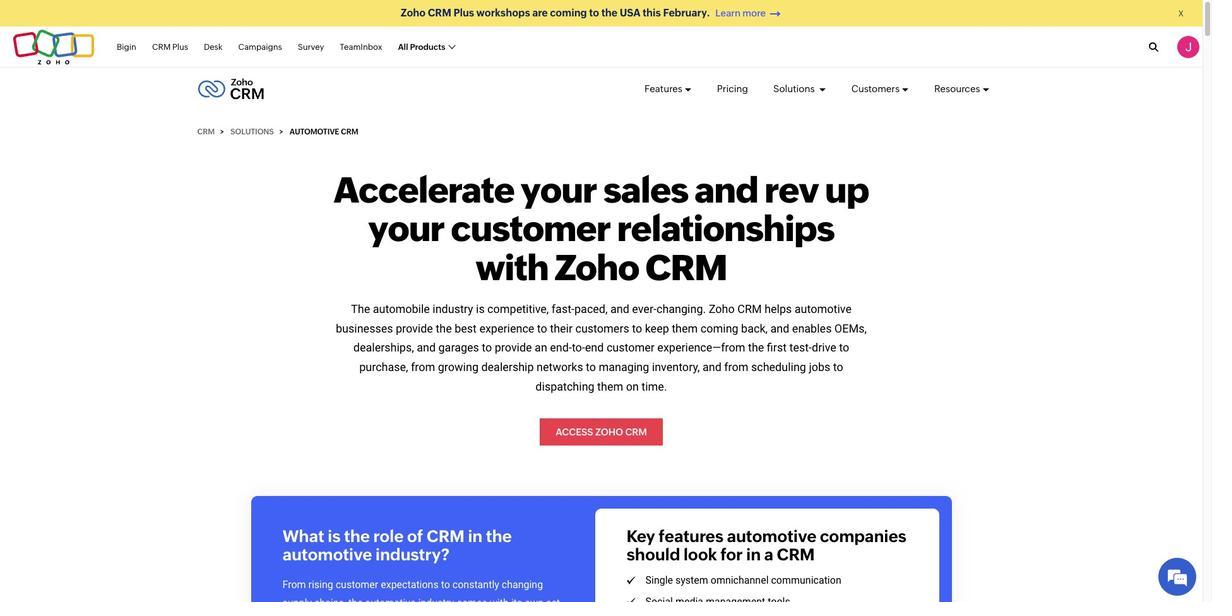 Task type: describe. For each thing, give the bounding box(es) containing it.
drive
[[812, 341, 836, 355]]

is inside the automobile industry is competitive, fast-paced, and ever-changing. zoho crm helps automotive businesses provide the best experience to their customers to keep them coming back, and enables oems, dealerships, and garages to provide an end-to-end customer experience—from the first test-drive to purchase, from growing dealership networks to managing inventory, and from scheduling jobs to dispatching them on time.
[[476, 303, 485, 316]]

february.
[[663, 7, 710, 19]]

their
[[550, 322, 573, 335]]

desk link
[[204, 35, 223, 59]]

the up constantly
[[486, 527, 512, 546]]

to left their
[[537, 322, 547, 335]]

a
[[764, 545, 774, 564]]

in inside "what is the role of crm in the automotive industry?"
[[468, 527, 483, 546]]

survey link
[[298, 35, 324, 59]]

zoho crm plus workshops are coming to the usa this february. learn more
[[401, 7, 766, 19]]

survey
[[298, 42, 324, 52]]

changing
[[502, 579, 543, 591]]

industry?
[[376, 545, 449, 564]]

and inside accelerate your sales and rev up your customer relationships with
[[695, 170, 758, 210]]

role
[[373, 527, 404, 546]]

0 horizontal spatial solutions link
[[230, 128, 274, 137]]

on
[[626, 380, 639, 393]]

features
[[645, 83, 682, 94]]

expectations
[[381, 579, 439, 591]]

to inside the from rising customer expectations to constantly changing supply chains, the automotive industry comes with its own se
[[441, 579, 450, 591]]

workshops
[[476, 7, 530, 19]]

accelerate
[[334, 170, 514, 210]]

helps
[[765, 303, 792, 316]]

access
[[556, 427, 593, 438]]

up
[[825, 170, 869, 210]]

1 horizontal spatial plus
[[454, 7, 474, 19]]

crm inside key features automotive companies should look for in a crm
[[777, 545, 815, 564]]

1 vertical spatial plus
[[172, 42, 188, 52]]

crm up products
[[428, 7, 451, 19]]

pricing link
[[717, 72, 748, 106]]

zoho crm logo image
[[197, 75, 264, 103]]

the
[[351, 303, 370, 316]]

access zoho crm
[[556, 427, 647, 438]]

crm up changing.
[[646, 247, 727, 288]]

accelerate your sales and rev up your customer relationships with
[[334, 170, 869, 288]]

are
[[532, 7, 548, 19]]

companies
[[820, 527, 907, 546]]

first
[[767, 341, 787, 355]]

products
[[410, 42, 445, 52]]

chains,
[[314, 597, 346, 602]]

keep
[[645, 322, 669, 335]]

look
[[684, 545, 717, 564]]

oems,
[[835, 322, 867, 335]]

crm inside the automobile industry is competitive, fast-paced, and ever-changing. zoho crm helps automotive businesses provide the best experience to their customers to keep them coming back, and enables oems, dealerships, and garages to provide an end-to-end customer experience—from the first test-drive to purchase, from growing dealership networks to managing inventory, and from scheduling jobs to dispatching them on time.
[[738, 303, 762, 316]]

to left keep
[[632, 322, 642, 335]]

bigin
[[117, 42, 136, 52]]

rev
[[765, 170, 819, 210]]

to right drive
[[839, 341, 849, 355]]

what
[[283, 527, 324, 546]]

from rising customer expectations to constantly changing supply chains, the automotive industry comes with its own se
[[283, 579, 560, 602]]

experience
[[479, 322, 534, 335]]

industry inside the automobile industry is competitive, fast-paced, and ever-changing. zoho crm helps automotive businesses provide the best experience to their customers to keep them coming back, and enables oems, dealerships, and garages to provide an end-to-end customer experience—from the first test-drive to purchase, from growing dealership networks to managing inventory, and from scheduling jobs to dispatching them on time.
[[433, 303, 473, 316]]

ever-
[[632, 303, 657, 316]]

features
[[659, 527, 724, 546]]

desk
[[204, 42, 223, 52]]

competitive,
[[488, 303, 549, 316]]

what is the role of crm in the automotive industry?
[[283, 527, 512, 564]]

the left best
[[436, 322, 452, 335]]

garages
[[439, 341, 479, 355]]

zoho up 'paced,'
[[555, 247, 639, 288]]

zoho up "all products"
[[401, 7, 426, 19]]

paced,
[[575, 303, 608, 316]]

key
[[627, 527, 655, 546]]

automotive inside the automobile industry is competitive, fast-paced, and ever-changing. zoho crm helps automotive businesses provide the best experience to their customers to keep them coming back, and enables oems, dealerships, and garages to provide an end-to-end customer experience—from the first test-drive to purchase, from growing dealership networks to managing inventory, and from scheduling jobs to dispatching them on time.
[[795, 303, 852, 316]]

x
[[1178, 9, 1184, 18]]

with inside the from rising customer expectations to constantly changing supply chains, the automotive industry comes with its own se
[[490, 597, 509, 602]]

the down back,
[[748, 341, 764, 355]]

crm inside crm plus link
[[152, 42, 171, 52]]

back,
[[741, 322, 768, 335]]

automotive inside the from rising customer expectations to constantly changing supply chains, the automotive industry comes with its own se
[[365, 597, 416, 602]]

end-
[[550, 341, 572, 355]]

resources link
[[934, 72, 990, 106]]

automobile
[[373, 303, 430, 316]]

crm plus
[[152, 42, 188, 52]]

learn
[[716, 8, 741, 18]]

all
[[398, 42, 408, 52]]

purchase,
[[359, 361, 408, 374]]

automotive
[[290, 128, 339, 136]]

1 vertical spatial solutions
[[230, 128, 274, 136]]

dealerships,
[[353, 341, 414, 355]]

is inside "what is the role of crm in the automotive industry?"
[[328, 527, 341, 546]]

comes
[[457, 597, 487, 602]]

1 vertical spatial provide
[[495, 341, 532, 355]]

rising
[[308, 579, 333, 591]]

to down "experience"
[[482, 341, 492, 355]]

the automobile industry is competitive, fast-paced, and ever-changing. zoho crm helps automotive businesses provide the best experience to their customers to keep them coming back, and enables oems, dealerships, and garages to provide an end-to-end customer experience—from the first test-drive to purchase, from growing dealership networks to managing inventory, and from scheduling jobs to dispatching them on time.
[[336, 303, 867, 393]]

0 vertical spatial them
[[672, 322, 698, 335]]

campaigns
[[238, 42, 282, 52]]

should
[[627, 545, 680, 564]]

to right jobs
[[833, 361, 843, 374]]

x button
[[1178, 8, 1184, 20]]

scheduling
[[751, 361, 806, 374]]

time.
[[642, 380, 667, 393]]

single
[[646, 575, 673, 587]]



Task type: locate. For each thing, give the bounding box(es) containing it.
zoho inside "link"
[[595, 427, 623, 438]]

solutions
[[774, 83, 817, 94], [230, 128, 274, 136]]

0 horizontal spatial plus
[[172, 42, 188, 52]]

0 vertical spatial customer
[[451, 208, 611, 249]]

the
[[602, 7, 618, 19], [436, 322, 452, 335], [748, 341, 764, 355], [344, 527, 370, 546], [486, 527, 512, 546], [348, 597, 363, 602]]

businesses
[[336, 322, 393, 335]]

to
[[589, 7, 599, 19], [537, 322, 547, 335], [632, 322, 642, 335], [482, 341, 492, 355], [839, 341, 849, 355], [586, 361, 596, 374], [833, 361, 843, 374], [441, 579, 450, 591]]

campaigns link
[[238, 35, 282, 59]]

customer inside the from rising customer expectations to constantly changing supply chains, the automotive industry comes with its own se
[[336, 579, 378, 591]]

communication
[[771, 575, 841, 587]]

learn more link
[[712, 8, 783, 19]]

resources
[[934, 83, 980, 94]]

zoho right access at bottom left
[[595, 427, 623, 438]]

customer inside accelerate your sales and rev up your customer relationships with
[[451, 208, 611, 249]]

0 horizontal spatial coming
[[550, 7, 587, 19]]

constantly
[[453, 579, 499, 591]]

features link
[[645, 72, 692, 106]]

the right chains,
[[348, 597, 363, 602]]

1 vertical spatial industry
[[418, 597, 454, 602]]

is
[[476, 303, 485, 316], [328, 527, 341, 546]]

enables
[[792, 322, 832, 335]]

customers
[[852, 83, 900, 94]]

coming right are
[[550, 7, 587, 19]]

1 vertical spatial solutions link
[[230, 128, 274, 137]]

sales
[[603, 170, 688, 210]]

0 vertical spatial solutions
[[774, 83, 817, 94]]

to left constantly
[[441, 579, 450, 591]]

1 vertical spatial them
[[597, 380, 623, 393]]

from down experience—from at the right of the page
[[724, 361, 749, 374]]

0 horizontal spatial is
[[328, 527, 341, 546]]

coming up experience—from at the right of the page
[[701, 322, 739, 335]]

this
[[643, 7, 661, 19]]

0 vertical spatial with
[[476, 247, 549, 288]]

inventory,
[[652, 361, 700, 374]]

is up best
[[476, 303, 485, 316]]

crm link
[[197, 128, 215, 137]]

1 horizontal spatial solutions link
[[774, 72, 826, 106]]

its
[[511, 597, 522, 602]]

1 vertical spatial customer
[[607, 341, 655, 355]]

zoho
[[401, 7, 426, 19], [555, 247, 639, 288], [709, 303, 735, 316], [595, 427, 623, 438]]

own
[[525, 597, 544, 602]]

managing
[[599, 361, 649, 374]]

0 vertical spatial plus
[[454, 7, 474, 19]]

1 vertical spatial is
[[328, 527, 341, 546]]

them down changing.
[[672, 322, 698, 335]]

automotive up rising
[[283, 545, 372, 564]]

1 horizontal spatial your
[[521, 170, 597, 210]]

omnichannel
[[711, 575, 769, 587]]

provide down automobile
[[396, 322, 433, 335]]

automotive up enables
[[795, 303, 852, 316]]

coming
[[550, 7, 587, 19], [701, 322, 739, 335]]

best
[[455, 322, 477, 335]]

all products
[[398, 42, 445, 52]]

access zoho crm link
[[540, 419, 663, 446]]

usa
[[620, 7, 641, 19]]

1 horizontal spatial them
[[672, 322, 698, 335]]

automotive
[[795, 303, 852, 316], [727, 527, 817, 546], [283, 545, 372, 564], [365, 597, 416, 602]]

system
[[676, 575, 708, 587]]

solutions right crm link
[[230, 128, 274, 136]]

industry down expectations
[[418, 597, 454, 602]]

0 horizontal spatial your
[[368, 208, 445, 249]]

crm plus link
[[152, 35, 188, 59]]

0 horizontal spatial from
[[411, 361, 435, 374]]

provide up 'dealership'
[[495, 341, 532, 355]]

customers
[[576, 322, 629, 335]]

in inside key features automotive companies should look for in a crm
[[746, 545, 761, 564]]

fast-
[[552, 303, 575, 316]]

0 horizontal spatial them
[[597, 380, 623, 393]]

crm right bigin
[[152, 42, 171, 52]]

crm down zoho crm logo
[[197, 128, 215, 136]]

with inside accelerate your sales and rev up your customer relationships with
[[476, 247, 549, 288]]

the left usa
[[602, 7, 618, 19]]

to-
[[572, 341, 585, 355]]

plus left desk
[[172, 42, 188, 52]]

your
[[521, 170, 597, 210], [368, 208, 445, 249]]

in up constantly
[[468, 527, 483, 546]]

from
[[283, 579, 306, 591]]

1 from from the left
[[411, 361, 435, 374]]

1 horizontal spatial provide
[[495, 341, 532, 355]]

0 horizontal spatial solutions
[[230, 128, 274, 136]]

plus left the workshops
[[454, 7, 474, 19]]

from left growing
[[411, 361, 435, 374]]

crm up back,
[[738, 303, 762, 316]]

dealership
[[481, 361, 534, 374]]

end
[[585, 341, 604, 355]]

crm right automotive
[[341, 128, 358, 136]]

automotive up 'single system omnichannel communication' at the bottom right of page
[[727, 527, 817, 546]]

2 vertical spatial customer
[[336, 579, 378, 591]]

crm right of
[[427, 527, 465, 546]]

1 horizontal spatial from
[[724, 361, 749, 374]]

zoho right changing.
[[709, 303, 735, 316]]

changing.
[[657, 303, 706, 316]]

experience—from
[[657, 341, 745, 355]]

1 vertical spatial coming
[[701, 322, 739, 335]]

crm inside "what is the role of crm in the automotive industry?"
[[427, 527, 465, 546]]

1 horizontal spatial solutions
[[774, 83, 817, 94]]

1 horizontal spatial in
[[746, 545, 761, 564]]

in
[[468, 527, 483, 546], [746, 545, 761, 564]]

dispatching
[[536, 380, 595, 393]]

james peterson image
[[1178, 36, 1200, 58]]

relationships
[[617, 208, 835, 249]]

automotive down expectations
[[365, 597, 416, 602]]

teaminbox
[[340, 42, 382, 52]]

networks
[[537, 361, 583, 374]]

industry inside the from rising customer expectations to constantly changing supply chains, the automotive industry comes with its own se
[[418, 597, 454, 602]]

for
[[721, 545, 743, 564]]

of
[[407, 527, 423, 546]]

the inside the from rising customer expectations to constantly changing supply chains, the automotive industry comes with its own se
[[348, 597, 363, 602]]

the left role
[[344, 527, 370, 546]]

single system omnichannel communication
[[646, 575, 841, 587]]

0 vertical spatial industry
[[433, 303, 473, 316]]

with up competitive,
[[476, 247, 549, 288]]

and
[[695, 170, 758, 210], [611, 303, 629, 316], [771, 322, 790, 335], [417, 341, 436, 355], [703, 361, 722, 374]]

to left usa
[[589, 7, 599, 19]]

automotive inside "what is the role of crm in the automotive industry?"
[[283, 545, 372, 564]]

them left the on
[[597, 380, 623, 393]]

0 vertical spatial is
[[476, 303, 485, 316]]

plus
[[454, 7, 474, 19], [172, 42, 188, 52]]

crm down the on
[[625, 427, 647, 438]]

1 horizontal spatial coming
[[701, 322, 739, 335]]

customer inside the automobile industry is competitive, fast-paced, and ever-changing. zoho crm helps automotive businesses provide the best experience to their customers to keep them coming back, and enables oems, dealerships, and garages to provide an end-to-end customer experience—from the first test-drive to purchase, from growing dealership networks to managing inventory, and from scheduling jobs to dispatching them on time.
[[607, 341, 655, 355]]

key features automotive companies should look for in a crm
[[627, 527, 907, 564]]

crm inside access zoho crm "link"
[[625, 427, 647, 438]]

0 vertical spatial solutions link
[[774, 72, 826, 106]]

1 vertical spatial with
[[490, 597, 509, 602]]

jobs
[[809, 361, 831, 374]]

is right what
[[328, 527, 341, 546]]

solutions right pricing
[[774, 83, 817, 94]]

to down end
[[586, 361, 596, 374]]

2 from from the left
[[724, 361, 749, 374]]

1 horizontal spatial is
[[476, 303, 485, 316]]

bigin link
[[117, 35, 136, 59]]

0 vertical spatial coming
[[550, 7, 587, 19]]

zoho inside the automobile industry is competitive, fast-paced, and ever-changing. zoho crm helps automotive businesses provide the best experience to their customers to keep them coming back, and enables oems, dealerships, and garages to provide an end-to-end customer experience—from the first test-drive to purchase, from growing dealership networks to managing inventory, and from scheduling jobs to dispatching them on time.
[[709, 303, 735, 316]]

solutions link
[[774, 72, 826, 106], [230, 128, 274, 137]]

more
[[743, 8, 766, 18]]

zoho crm
[[555, 247, 727, 288]]

coming inside the automobile industry is competitive, fast-paced, and ever-changing. zoho crm helps automotive businesses provide the best experience to their customers to keep them coming back, and enables oems, dealerships, and garages to provide an end-to-end customer experience—from the first test-drive to purchase, from growing dealership networks to managing inventory, and from scheduling jobs to dispatching them on time.
[[701, 322, 739, 335]]

industry
[[433, 303, 473, 316], [418, 597, 454, 602]]

teaminbox link
[[340, 35, 382, 59]]

pricing
[[717, 83, 748, 94]]

in left a
[[746, 545, 761, 564]]

an
[[535, 341, 547, 355]]

with left its
[[490, 597, 509, 602]]

0 horizontal spatial provide
[[396, 322, 433, 335]]

crm right a
[[777, 545, 815, 564]]

industry up best
[[433, 303, 473, 316]]

growing
[[438, 361, 479, 374]]

0 vertical spatial provide
[[396, 322, 433, 335]]

automotive inside key features automotive companies should look for in a crm
[[727, 527, 817, 546]]

0 horizontal spatial in
[[468, 527, 483, 546]]



Task type: vqa. For each thing, say whether or not it's contained in the screenshot.
Watchlist
no



